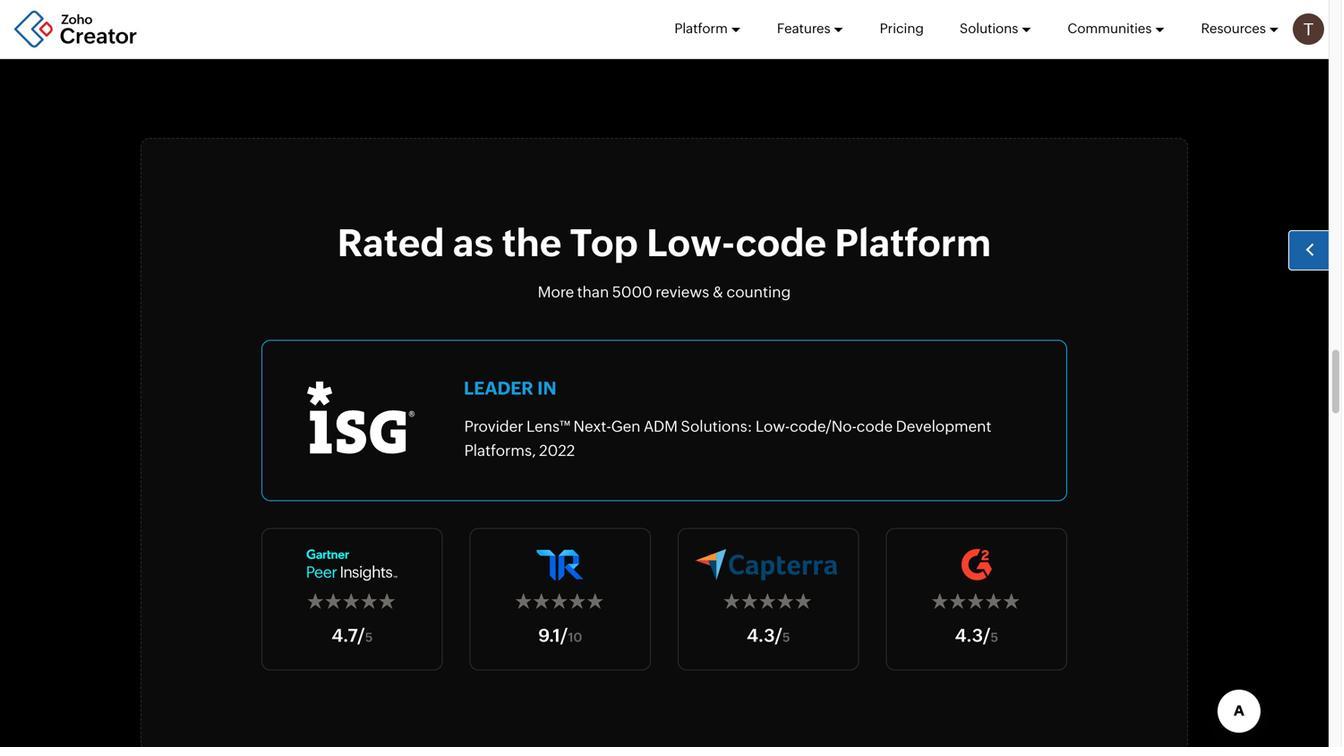 Task type: locate. For each thing, give the bounding box(es) containing it.
1 horizontal spatial 4.3/ 5
[[955, 625, 999, 646]]

more
[[538, 283, 574, 300]]

low- right solutions:
[[756, 417, 790, 435]]

solutions
[[960, 21, 1019, 36]]

development
[[896, 417, 992, 435]]

platform
[[675, 21, 728, 36], [835, 221, 992, 264]]

features
[[778, 21, 831, 36]]

code
[[736, 221, 827, 264], [857, 417, 893, 435]]

leader in
[[464, 378, 557, 399]]

2 4.3/ 5 from the left
[[955, 625, 999, 646]]

5
[[365, 630, 373, 645], [783, 630, 791, 645], [991, 630, 999, 645]]

1 vertical spatial low-
[[756, 417, 790, 435]]

the
[[502, 221, 562, 264]]

3 ★★★★★ from the left
[[724, 592, 814, 611]]

2 5 from the left
[[783, 630, 791, 645]]

4.7/
[[332, 625, 365, 646]]

1 horizontal spatial code
[[857, 417, 893, 435]]

zoho creator logo image
[[13, 9, 139, 49]]

★★★★★
[[308, 592, 397, 611], [516, 592, 605, 611], [724, 592, 814, 611], [932, 592, 1022, 611]]

0 vertical spatial low-
[[647, 221, 736, 264]]

1 horizontal spatial platform
[[835, 221, 992, 264]]

low- inside provider lens™ next-gen adm solutions: low-code/no-code development platforms, 2022
[[756, 417, 790, 435]]

communities
[[1068, 21, 1153, 36]]

2022
[[539, 442, 575, 459]]

1 horizontal spatial low-
[[756, 417, 790, 435]]

0 vertical spatial code
[[736, 221, 827, 264]]

5 inside 4.7/ 5
[[365, 630, 373, 645]]

4.3/ 5
[[747, 625, 791, 646], [955, 625, 999, 646]]

code inside provider lens™ next-gen adm solutions: low-code/no-code development platforms, 2022
[[857, 417, 893, 435]]

1 horizontal spatial 5
[[783, 630, 791, 645]]

terry turtle image
[[1294, 13, 1325, 45]]

code up counting
[[736, 221, 827, 264]]

provider
[[465, 417, 524, 435]]

1 5 from the left
[[365, 630, 373, 645]]

more than 5000 reviews & counting
[[538, 283, 791, 300]]

2 horizontal spatial 5
[[991, 630, 999, 645]]

9.1/
[[539, 625, 568, 646]]

1 vertical spatial platform
[[835, 221, 992, 264]]

4.3/
[[747, 625, 783, 646], [955, 625, 991, 646]]

0 horizontal spatial 5
[[365, 630, 373, 645]]

low-
[[647, 221, 736, 264], [756, 417, 790, 435]]

code left development
[[857, 417, 893, 435]]

isg image
[[307, 382, 415, 454]]

0 horizontal spatial 4.3/
[[747, 625, 783, 646]]

&
[[713, 283, 724, 300]]

0 horizontal spatial low-
[[647, 221, 736, 264]]

solutions:
[[681, 417, 753, 435]]

1 horizontal spatial 4.3/
[[955, 625, 991, 646]]

4.7/ 5
[[332, 625, 373, 646]]

reviews
[[656, 283, 710, 300]]

code/no-
[[790, 417, 857, 435]]

0 vertical spatial platform
[[675, 21, 728, 36]]

1 vertical spatial code
[[857, 417, 893, 435]]

0 horizontal spatial 4.3/ 5
[[747, 625, 791, 646]]

low- up reviews
[[647, 221, 736, 264]]

0 horizontal spatial platform
[[675, 21, 728, 36]]

pricing link
[[880, 0, 924, 57]]



Task type: vqa. For each thing, say whether or not it's contained in the screenshot.
solutions
yes



Task type: describe. For each thing, give the bounding box(es) containing it.
as
[[453, 221, 494, 264]]

3 5 from the left
[[991, 630, 999, 645]]

platforms,
[[465, 442, 536, 459]]

gen
[[612, 417, 641, 435]]

provider lens™ next-gen adm solutions: low-code/no-code development platforms, 2022
[[465, 417, 992, 459]]

next-
[[574, 417, 612, 435]]

2 ★★★★★ from the left
[[516, 592, 605, 611]]

leader
[[464, 378, 534, 399]]

than
[[578, 283, 610, 300]]

4 ★★★★★ from the left
[[932, 592, 1022, 611]]

1 ★★★★★ from the left
[[308, 592, 397, 611]]

1 4.3/ 5 from the left
[[747, 625, 791, 646]]

9.1/ 10
[[539, 625, 583, 646]]

5000
[[613, 283, 653, 300]]

lens™
[[527, 417, 571, 435]]

adm
[[644, 417, 678, 435]]

top
[[570, 221, 639, 264]]

pricing
[[880, 21, 924, 36]]

2 4.3/ from the left
[[955, 625, 991, 646]]

in
[[538, 378, 557, 399]]

resources
[[1202, 21, 1267, 36]]

counting
[[727, 283, 791, 300]]

0 horizontal spatial code
[[736, 221, 827, 264]]

10
[[568, 630, 583, 645]]

1 4.3/ from the left
[[747, 625, 783, 646]]

rated as the top low-code platform
[[338, 221, 992, 264]]

rated
[[338, 221, 445, 264]]



